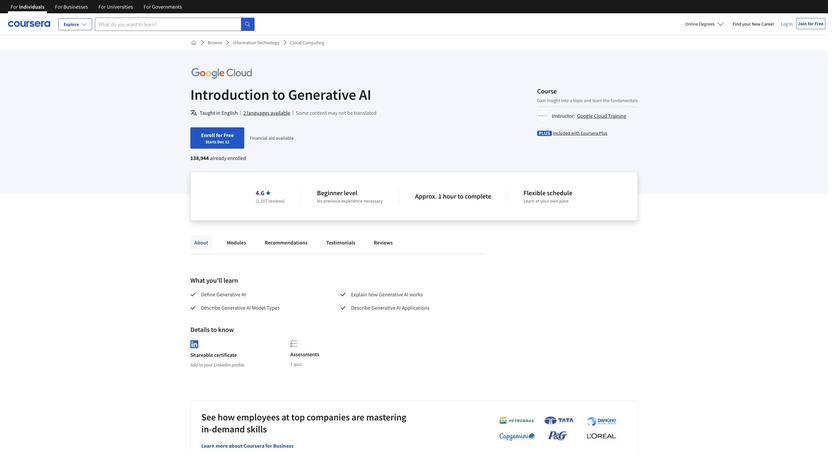 Task type: describe. For each thing, give the bounding box(es) containing it.
to for know
[[211, 326, 217, 334]]

experience
[[341, 198, 363, 204]]

computing
[[303, 40, 324, 46]]

recommendations
[[265, 239, 308, 246]]

explore
[[64, 21, 79, 27]]

enrolled
[[228, 155, 246, 161]]

learn more about coursera for business
[[201, 443, 294, 449]]

1 vertical spatial learn
[[201, 443, 215, 449]]

google
[[577, 112, 593, 119]]

1 vertical spatial 1
[[290, 362, 293, 368]]

linkedin
[[214, 362, 231, 368]]

at for top
[[282, 411, 290, 423]]

for for businesses
[[55, 3, 62, 10]]

demand
[[212, 423, 245, 435]]

assessments
[[290, 351, 319, 358]]

works
[[410, 291, 423, 298]]

reviews
[[374, 239, 393, 246]]

generative for define generative ai
[[216, 291, 241, 298]]

top
[[291, 411, 305, 423]]

shareable
[[190, 352, 213, 358]]

(2,107
[[256, 198, 268, 204]]

ai up translated
[[359, 86, 371, 104]]

profile
[[232, 362, 244, 368]]

financial aid available button
[[250, 135, 294, 141]]

What do you want to learn? text field
[[95, 17, 241, 31]]

(2,107 reviews)
[[256, 198, 285, 204]]

types
[[267, 305, 280, 311]]

business
[[273, 443, 294, 449]]

quiz
[[294, 362, 302, 368]]

join
[[798, 21, 807, 27]]

describe generative ai model types
[[201, 305, 280, 311]]

how for explain
[[368, 291, 378, 298]]

google cloud training image
[[538, 111, 548, 121]]

reviews link
[[370, 235, 397, 250]]

to for generative
[[272, 86, 285, 104]]

learn inside flexible schedule learn at your own pace
[[524, 198, 535, 204]]

online
[[685, 21, 698, 27]]

businesses
[[63, 3, 88, 10]]

find your new career
[[733, 21, 775, 27]]

certificate
[[214, 352, 237, 358]]

information
[[233, 40, 256, 46]]

in
[[789, 21, 793, 27]]

for for universities
[[99, 3, 106, 10]]

4.6
[[256, 189, 264, 197]]

level
[[344, 189, 357, 197]]

ai for describe generative ai applications
[[397, 305, 401, 311]]

what
[[190, 276, 205, 285]]

testimonials
[[326, 239, 355, 246]]

shareable certificate
[[190, 352, 237, 358]]

log
[[781, 21, 788, 27]]

1 vertical spatial cloud
[[594, 112, 607, 119]]

information technology link
[[230, 37, 282, 49]]

applications
[[402, 305, 430, 311]]

find
[[733, 21, 741, 27]]

how for see
[[218, 411, 235, 423]]

aid
[[269, 135, 275, 141]]

technology
[[257, 40, 279, 46]]

2 languages available button
[[243, 109, 290, 117]]

introduction to generative ai
[[190, 86, 371, 104]]

at for your
[[536, 198, 539, 204]]

2 horizontal spatial your
[[742, 21, 751, 27]]

your inside flexible schedule learn at your own pace
[[540, 198, 549, 204]]

available for 2 languages available
[[270, 110, 290, 116]]

with
[[571, 130, 580, 136]]

governments
[[152, 3, 182, 10]]

find your new career link
[[729, 20, 778, 28]]

mastering
[[366, 411, 406, 423]]

in-
[[201, 423, 212, 435]]

a
[[570, 97, 572, 103]]

cloud computing
[[290, 40, 324, 46]]

join for free link
[[796, 18, 826, 29]]

content
[[310, 110, 327, 116]]

enroll
[[201, 132, 215, 138]]

approx.
[[415, 192, 437, 200]]

generative for describe generative ai applications
[[371, 305, 396, 311]]

training
[[608, 112, 626, 119]]

no
[[317, 198, 323, 204]]

included
[[553, 130, 570, 136]]

for individuals
[[11, 3, 44, 10]]

instructor: google cloud training
[[552, 112, 626, 119]]

taught in english
[[200, 110, 238, 116]]

beginner
[[317, 189, 343, 197]]

companies
[[307, 411, 350, 423]]

are
[[352, 411, 365, 423]]

coursera image
[[8, 19, 50, 29]]

available for financial aid available
[[276, 135, 294, 141]]

some
[[296, 110, 309, 116]]



Task type: vqa. For each thing, say whether or not it's contained in the screenshot.
-
no



Task type: locate. For each thing, give the bounding box(es) containing it.
generative down 'explain how generative ai works'
[[371, 305, 396, 311]]

free for enroll
[[224, 132, 234, 138]]

0 horizontal spatial learn
[[224, 276, 238, 285]]

add to your linkedin profile
[[190, 362, 244, 368]]

course
[[537, 87, 557, 95]]

1 horizontal spatial learn
[[593, 97, 602, 103]]

for left "universities" on the top of page
[[99, 3, 106, 10]]

0 horizontal spatial describe
[[201, 305, 220, 311]]

recommendations link
[[261, 235, 312, 250]]

details
[[190, 326, 210, 334]]

0 vertical spatial for
[[808, 21, 814, 27]]

free
[[815, 21, 824, 27], [224, 132, 234, 138]]

individuals
[[19, 3, 44, 10]]

and
[[584, 97, 592, 103]]

your down shareable certificate
[[204, 362, 213, 368]]

0 vertical spatial free
[[815, 21, 824, 27]]

1 horizontal spatial how
[[368, 291, 378, 298]]

hour
[[443, 192, 456, 200]]

complete
[[465, 192, 491, 200]]

1 horizontal spatial for
[[265, 443, 272, 449]]

your
[[742, 21, 751, 27], [540, 198, 549, 204], [204, 362, 213, 368]]

to
[[272, 86, 285, 104], [458, 192, 464, 200], [211, 326, 217, 334], [199, 362, 203, 368]]

1 quiz
[[290, 362, 302, 368]]

ai left works
[[404, 291, 408, 298]]

beginner level no previous experience necessary
[[317, 189, 383, 204]]

0 vertical spatial 1
[[438, 192, 442, 200]]

free inside join for free link
[[815, 21, 824, 27]]

free up 12
[[224, 132, 234, 138]]

free for join
[[815, 21, 824, 27]]

not
[[339, 110, 346, 116]]

generative up describe generative ai model types
[[216, 291, 241, 298]]

available right aid
[[276, 135, 294, 141]]

1 vertical spatial free
[[224, 132, 234, 138]]

ai up describe generative ai model types
[[242, 291, 246, 298]]

describe down explain
[[351, 305, 370, 311]]

insight
[[547, 97, 560, 103]]

1 vertical spatial your
[[540, 198, 549, 204]]

0 vertical spatial your
[[742, 21, 751, 27]]

1 vertical spatial coursera
[[244, 443, 264, 449]]

flexible schedule learn at your own pace
[[524, 189, 572, 204]]

learn down flexible
[[524, 198, 535, 204]]

google cloud image
[[190, 66, 253, 81]]

how right see
[[218, 411, 235, 423]]

1 vertical spatial at
[[282, 411, 290, 423]]

available down introduction to generative ai
[[270, 110, 290, 116]]

1 horizontal spatial describe
[[351, 305, 370, 311]]

financial aid available
[[250, 135, 294, 141]]

know
[[218, 326, 234, 334]]

dec
[[217, 139, 224, 144]]

your right find
[[742, 21, 751, 27]]

describe for describe generative ai applications
[[351, 305, 370, 311]]

learn up the define generative ai
[[224, 276, 238, 285]]

generative down the define generative ai
[[221, 305, 245, 311]]

describe generative ai applications
[[351, 305, 430, 311]]

included with coursera plus
[[553, 130, 608, 136]]

0 horizontal spatial how
[[218, 411, 235, 423]]

plus
[[599, 130, 608, 136]]

ai left applications
[[397, 305, 401, 311]]

how inside see how employees at top companies are mastering in-demand skills
[[218, 411, 235, 423]]

describe for describe generative ai model types
[[201, 305, 220, 311]]

to left the know at the left bottom
[[211, 326, 217, 334]]

starts
[[206, 139, 217, 144]]

1 for from the left
[[11, 3, 18, 10]]

1 horizontal spatial 1
[[438, 192, 442, 200]]

for right "join"
[[808, 21, 814, 27]]

0 vertical spatial cloud
[[290, 40, 302, 46]]

for left governments
[[144, 3, 151, 10]]

languages
[[247, 110, 269, 116]]

4 for from the left
[[144, 3, 151, 10]]

introduction
[[190, 86, 269, 104]]

learn inside course gain insight into a topic and learn the fundamentals
[[593, 97, 602, 103]]

the
[[603, 97, 610, 103]]

0 vertical spatial learn
[[593, 97, 602, 103]]

cloud right google
[[594, 112, 607, 119]]

0 horizontal spatial learn
[[201, 443, 215, 449]]

1 horizontal spatial at
[[536, 198, 539, 204]]

coursera plus image
[[537, 131, 552, 136]]

1 horizontal spatial free
[[815, 21, 824, 27]]

1 left quiz
[[290, 362, 293, 368]]

schedule
[[547, 189, 572, 197]]

12
[[225, 139, 229, 144]]

0 horizontal spatial cloud
[[290, 40, 302, 46]]

learn left more
[[201, 443, 215, 449]]

0 horizontal spatial 1
[[290, 362, 293, 368]]

None search field
[[95, 17, 255, 31]]

join for free
[[798, 21, 824, 27]]

explore button
[[58, 18, 92, 30]]

cloud computing link
[[287, 37, 327, 49]]

to up the 2 languages available button
[[272, 86, 285, 104]]

1 horizontal spatial cloud
[[594, 112, 607, 119]]

for inside enroll for free starts dec 12
[[216, 132, 223, 138]]

1 horizontal spatial coursera
[[581, 130, 598, 136]]

for left businesses
[[55, 3, 62, 10]]

career
[[762, 21, 775, 27]]

at inside flexible schedule learn at your own pace
[[536, 198, 539, 204]]

previous
[[324, 198, 340, 204]]

2 horizontal spatial for
[[808, 21, 814, 27]]

1 describe from the left
[[201, 305, 220, 311]]

may
[[328, 110, 338, 116]]

0 horizontal spatial for
[[216, 132, 223, 138]]

coursera
[[581, 130, 598, 136], [244, 443, 264, 449]]

for up dec
[[216, 132, 223, 138]]

learn more about coursera for business link
[[201, 443, 294, 449]]

at inside see how employees at top companies are mastering in-demand skills
[[282, 411, 290, 423]]

2 vertical spatial your
[[204, 362, 213, 368]]

1 horizontal spatial your
[[540, 198, 549, 204]]

1 vertical spatial how
[[218, 411, 235, 423]]

1 vertical spatial learn
[[224, 276, 238, 285]]

2 vertical spatial for
[[265, 443, 272, 449]]

3 for from the left
[[99, 3, 106, 10]]

2 for from the left
[[55, 3, 62, 10]]

generative up the content
[[288, 86, 356, 104]]

universities
[[107, 3, 133, 10]]

modules link
[[223, 235, 250, 250]]

topic
[[573, 97, 583, 103]]

0 vertical spatial available
[[270, 110, 290, 116]]

explain
[[351, 291, 367, 298]]

2 languages available
[[243, 110, 290, 116]]

0 vertical spatial how
[[368, 291, 378, 298]]

about
[[194, 239, 208, 246]]

testimonials link
[[322, 235, 359, 250]]

your left the own
[[540, 198, 549, 204]]

for for governments
[[144, 3, 151, 10]]

free inside enroll for free starts dec 12
[[224, 132, 234, 138]]

1 vertical spatial for
[[216, 132, 223, 138]]

1
[[438, 192, 442, 200], [290, 362, 293, 368]]

how right explain
[[368, 291, 378, 298]]

you'll
[[206, 276, 222, 285]]

log in
[[781, 21, 793, 27]]

explain how generative ai works
[[351, 291, 423, 298]]

2 describe from the left
[[351, 305, 370, 311]]

some content may not be translated
[[296, 110, 377, 116]]

to right hour
[[458, 192, 464, 200]]

for for individuals
[[11, 3, 18, 10]]

financial
[[250, 135, 268, 141]]

define generative ai
[[201, 291, 246, 298]]

included with coursera plus link
[[553, 130, 608, 136]]

0 vertical spatial learn
[[524, 198, 535, 204]]

available inside button
[[270, 110, 290, 116]]

learn left the
[[593, 97, 602, 103]]

0 horizontal spatial at
[[282, 411, 290, 423]]

available
[[270, 110, 290, 116], [276, 135, 294, 141]]

for
[[11, 3, 18, 10], [55, 3, 62, 10], [99, 3, 106, 10], [144, 3, 151, 10]]

2
[[243, 110, 246, 116]]

0 vertical spatial at
[[536, 198, 539, 204]]

coursera inside 'link'
[[581, 130, 598, 136]]

what you'll learn
[[190, 276, 238, 285]]

ai left the 'model'
[[247, 305, 251, 311]]

gain
[[537, 97, 546, 103]]

for inside join for free link
[[808, 21, 814, 27]]

home image
[[191, 40, 196, 45]]

banner navigation
[[5, 0, 187, 13]]

at left top
[[282, 411, 290, 423]]

course gain insight into a topic and learn the fundamentals
[[537, 87, 638, 103]]

coursera down skills
[[244, 443, 264, 449]]

0 horizontal spatial free
[[224, 132, 234, 138]]

enroll for free starts dec 12
[[201, 132, 234, 144]]

0 horizontal spatial coursera
[[244, 443, 264, 449]]

1 left hour
[[438, 192, 442, 200]]

at down flexible
[[536, 198, 539, 204]]

log in link
[[778, 20, 796, 28]]

for for join
[[808, 21, 814, 27]]

browse
[[208, 40, 222, 46]]

1 vertical spatial available
[[276, 135, 294, 141]]

ai for describe generative ai model types
[[247, 305, 251, 311]]

1 horizontal spatial learn
[[524, 198, 535, 204]]

be
[[347, 110, 353, 116]]

0 vertical spatial coursera
[[581, 130, 598, 136]]

to for your
[[199, 362, 203, 368]]

138,944
[[190, 155, 209, 161]]

flexible
[[524, 189, 546, 197]]

for for enroll
[[216, 132, 223, 138]]

add
[[190, 362, 198, 368]]

generative for describe generative ai model types
[[221, 305, 245, 311]]

for businesses
[[55, 3, 88, 10]]

to right "add"
[[199, 362, 203, 368]]

for left individuals
[[11, 3, 18, 10]]

information technology
[[233, 40, 279, 46]]

ai for define generative ai
[[242, 291, 246, 298]]

generative up describe generative ai applications
[[379, 291, 403, 298]]

into
[[561, 97, 569, 103]]

new
[[752, 21, 761, 27]]

pace
[[559, 198, 569, 204]]

skills
[[247, 423, 267, 435]]

0 horizontal spatial your
[[204, 362, 213, 368]]

cloud left 'computing' at the left top of page
[[290, 40, 302, 46]]

coursera enterprise logos image
[[489, 416, 623, 445]]

coursera left plus
[[581, 130, 598, 136]]

free right "join"
[[815, 21, 824, 27]]

describe down define
[[201, 305, 220, 311]]

for left business
[[265, 443, 272, 449]]

own
[[550, 198, 559, 204]]

details to know
[[190, 326, 234, 334]]



